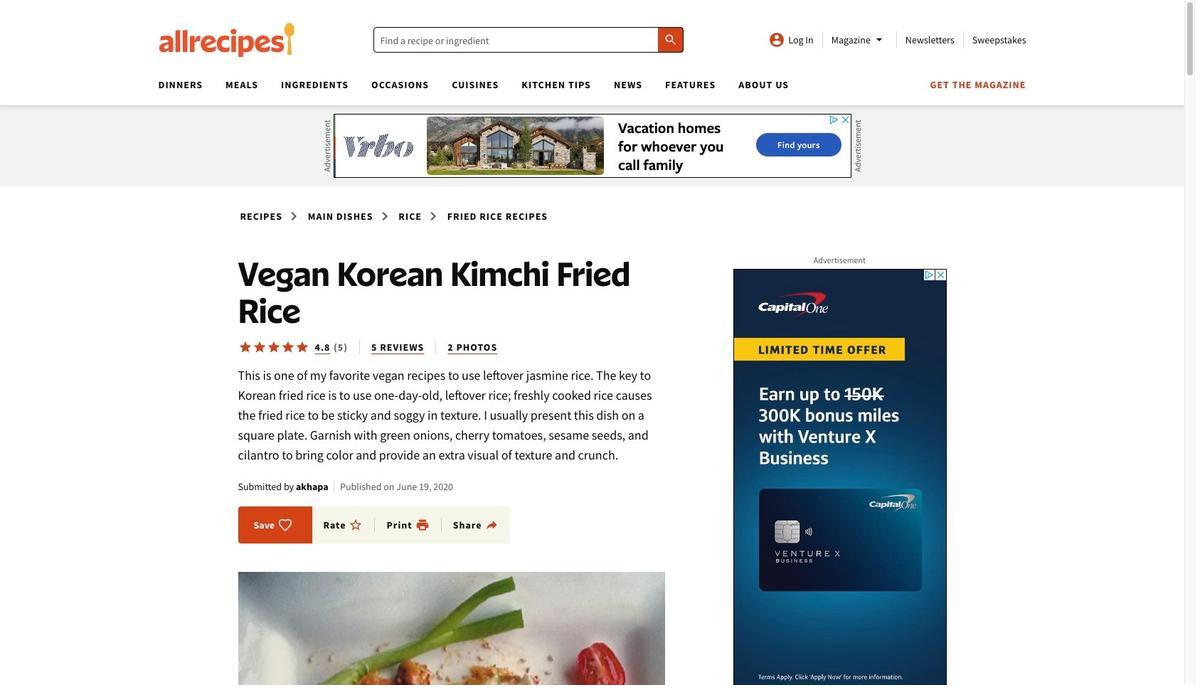 Task type: describe. For each thing, give the bounding box(es) containing it.
header navigation
[[147, 74, 1027, 105]]

2 chevron_right image from the left
[[425, 208, 442, 225]]

0 vertical spatial advertisement element
[[333, 114, 851, 178]]

3 star image from the left
[[295, 340, 309, 354]]

click to search image
[[664, 33, 678, 47]]

visit allrecipes' homepage image
[[158, 23, 295, 57]]

print this article. image
[[415, 518, 430, 533]]

chevron_right image
[[285, 208, 302, 225]]



Task type: vqa. For each thing, say whether or not it's contained in the screenshot.
SHARE image
yes



Task type: locate. For each thing, give the bounding box(es) containing it.
1 star image from the left
[[252, 340, 267, 354]]

1 vertical spatial advertisement element
[[733, 269, 947, 685]]

0 horizontal spatial star image
[[238, 340, 252, 354]]

chevron_right image
[[376, 208, 393, 225], [425, 208, 442, 225]]

recipe social share star empty image
[[349, 518, 363, 533]]

account image
[[769, 31, 786, 48]]

advertisement element
[[333, 114, 851, 178], [733, 269, 947, 685]]

0 horizontal spatial chevron_right image
[[376, 208, 393, 225]]

2 star image from the left
[[267, 340, 281, 354]]

star image
[[238, 340, 252, 354], [267, 340, 281, 354]]

None search field
[[374, 27, 684, 53]]

1 chevron_right image from the left
[[376, 208, 393, 225]]

caret_down image
[[871, 31, 888, 48]]

banner
[[0, 0, 1185, 685]]

2 star image from the left
[[281, 340, 295, 354]]

1 horizontal spatial chevron_right image
[[425, 208, 442, 225]]

1 horizontal spatial star image
[[267, 340, 281, 354]]

Find a recipe or ingredient text field
[[374, 27, 684, 53]]

1 star image from the left
[[238, 340, 252, 354]]

share image
[[485, 518, 499, 533]]

favorite image
[[278, 518, 293, 533]]

star image
[[252, 340, 267, 354], [281, 340, 295, 354], [295, 340, 309, 354]]



